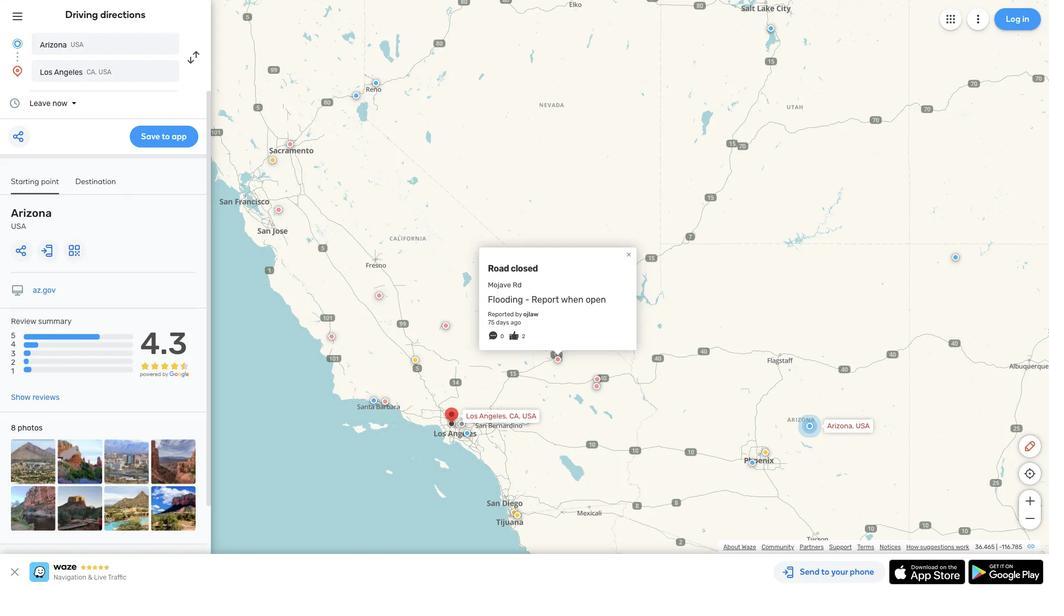 Task type: locate. For each thing, give the bounding box(es) containing it.
review
[[11, 317, 36, 326]]

hazard image
[[757, 450, 763, 456], [514, 512, 521, 519]]

driving
[[65, 9, 98, 20]]

0 vertical spatial hazard image
[[757, 450, 763, 456]]

×
[[627, 249, 631, 259], [627, 249, 631, 259]]

1 vertical spatial arizona
[[11, 207, 52, 220]]

ca, right angeles,
[[509, 412, 521, 421]]

leave now
[[30, 99, 67, 108]]

1 horizontal spatial police image
[[777, 496, 783, 502]]

reported
[[488, 310, 514, 318], [488, 310, 514, 318]]

starting point button
[[11, 177, 59, 194]]

los
[[40, 67, 52, 77], [466, 412, 478, 421]]

0 horizontal spatial hazard image
[[297, 181, 304, 187]]

notices
[[880, 543, 901, 551]]

mojave rd flooding - report when open reported by ojlaw 75 days ago
[[488, 281, 606, 326], [488, 281, 606, 326]]

1 vertical spatial ca,
[[509, 412, 521, 421]]

summary
[[38, 317, 72, 326]]

5
[[11, 331, 15, 340]]

image 5 of arizona, [missing %{city} value] image
[[11, 486, 55, 531]]

0
[[501, 333, 504, 340], [501, 333, 504, 340]]

1 vertical spatial police image
[[777, 496, 783, 502]]

usa down the starting point button on the left top
[[11, 222, 26, 231]]

flooding
[[488, 295, 523, 305], [488, 295, 523, 305]]

people also search for
[[11, 554, 89, 563]]

usa right arizona,
[[856, 422, 870, 430]]

ca, right angeles
[[87, 68, 97, 76]]

0 horizontal spatial ca,
[[87, 68, 97, 76]]

when
[[561, 295, 584, 305], [561, 295, 584, 305]]

2 horizontal spatial police image
[[810, 530, 816, 537]]

los angeles, ca, usa
[[466, 412, 536, 421]]

ca, inside los angeles ca, usa
[[87, 68, 97, 76]]

2
[[522, 333, 525, 340], [522, 333, 525, 340], [11, 358, 15, 367]]

0 horizontal spatial los
[[40, 67, 52, 77]]

2 vertical spatial hazard image
[[515, 507, 522, 514]]

arizona usa
[[40, 40, 84, 49], [11, 207, 52, 231]]

usa up los angeles ca, usa
[[71, 41, 84, 49]]

arizona usa up angeles
[[40, 40, 84, 49]]

about waze community partners support terms notices how suggestions work
[[724, 543, 969, 551]]

support link
[[829, 543, 852, 551]]

los left angeles,
[[466, 412, 478, 421]]

hazard image
[[297, 181, 304, 187], [412, 357, 419, 363], [515, 507, 522, 514]]

by
[[515, 310, 522, 318], [515, 310, 522, 318]]

1 vertical spatial los
[[466, 412, 478, 421]]

traffic
[[108, 574, 126, 581]]

8 photos
[[11, 424, 43, 433]]

los left angeles
[[40, 67, 52, 77]]

partners
[[800, 543, 824, 551]]

arizona usa down the starting point button on the left top
[[11, 207, 52, 231]]

0 vertical spatial police image
[[248, 31, 255, 37]]

destination button
[[75, 177, 116, 193]]

1 vertical spatial hazard image
[[514, 512, 521, 519]]

ojlaw
[[523, 310, 539, 318], [523, 310, 539, 318]]

road
[[488, 263, 509, 273], [488, 263, 509, 273]]

pencil image
[[1024, 440, 1037, 453]]

computer image
[[11, 284, 24, 297]]

&
[[88, 574, 92, 581]]

75
[[488, 319, 495, 326], [488, 319, 495, 326]]

road closed image
[[287, 141, 293, 148], [374, 255, 381, 262], [443, 322, 449, 329], [1027, 357, 1033, 363], [594, 376, 601, 383], [593, 383, 600, 390]]

closed
[[511, 263, 538, 273], [511, 263, 538, 273]]

report
[[532, 295, 559, 305], [532, 295, 559, 305]]

image 2 of arizona, [missing %{city} value] image
[[58, 440, 102, 484]]

0 vertical spatial arizona usa
[[40, 40, 84, 49]]

also
[[37, 554, 51, 563]]

notices link
[[880, 543, 901, 551]]

2 vertical spatial police image
[[810, 530, 816, 537]]

now
[[52, 99, 67, 108]]

ca,
[[87, 68, 97, 76], [509, 412, 521, 421]]

days
[[496, 319, 509, 326], [496, 319, 509, 326]]

show reviews
[[11, 393, 60, 402]]

3
[[11, 349, 16, 358]]

arizona up angeles
[[40, 40, 67, 49]]

5 4 3 2 1
[[11, 331, 16, 375]]

0 vertical spatial ca,
[[87, 68, 97, 76]]

driving directions
[[65, 9, 146, 20]]

arizona down the starting point button on the left top
[[11, 207, 52, 220]]

1 horizontal spatial ca,
[[509, 412, 521, 421]]

road closed
[[488, 263, 538, 273], [488, 263, 538, 273]]

road closed image
[[249, 204, 255, 210], [289, 250, 296, 257], [378, 298, 384, 305], [328, 333, 335, 340], [522, 419, 528, 425]]

0 horizontal spatial police image
[[248, 31, 255, 37]]

usa right angeles
[[99, 68, 112, 76]]

image 1 of arizona, [missing %{city} value] image
[[11, 440, 55, 484]]

current location image
[[11, 37, 24, 50]]

mojave
[[488, 281, 511, 289], [488, 281, 511, 289]]

ago
[[511, 319, 521, 326], [511, 319, 521, 326]]

0 vertical spatial arizona
[[40, 40, 67, 49]]

-
[[525, 295, 529, 305], [525, 295, 529, 305], [999, 543, 1002, 551]]

arizona,
[[827, 422, 854, 430]]

police image
[[373, 80, 379, 86], [353, 92, 360, 99], [303, 188, 310, 195], [749, 460, 756, 466]]

how
[[906, 543, 919, 551]]

location image
[[11, 64, 24, 78]]

usa
[[71, 41, 84, 49], [99, 68, 112, 76], [11, 222, 26, 231], [522, 412, 536, 421], [856, 422, 870, 430]]

× link
[[624, 249, 634, 259], [624, 249, 634, 259]]

directions
[[100, 9, 146, 20]]

arizona
[[40, 40, 67, 49], [11, 207, 52, 220]]

reviews
[[32, 393, 60, 402]]

community
[[762, 543, 794, 551]]

zoom in image
[[1023, 495, 1037, 508]]

police image
[[248, 31, 255, 37], [777, 496, 783, 502], [810, 530, 816, 537]]

2 horizontal spatial hazard image
[[515, 507, 522, 514]]

open
[[586, 295, 606, 305], [586, 295, 606, 305]]

0 vertical spatial los
[[40, 67, 52, 77]]

36.465
[[975, 543, 995, 551]]

suggestions
[[920, 543, 955, 551]]

ca, for angeles
[[87, 68, 97, 76]]

waze
[[742, 543, 756, 551]]

1 horizontal spatial los
[[466, 412, 478, 421]]

rd
[[513, 281, 522, 289], [513, 281, 522, 289]]

community link
[[762, 543, 794, 551]]

1 horizontal spatial hazard image
[[412, 357, 419, 363]]



Task type: vqa. For each thing, say whether or not it's contained in the screenshot.
ca, for Angeles
yes



Task type: describe. For each thing, give the bounding box(es) containing it.
0 vertical spatial hazard image
[[297, 181, 304, 187]]

image 8 of arizona, [missing %{city} value] image
[[151, 486, 196, 531]]

1
[[11, 366, 14, 375]]

angeles
[[54, 67, 83, 77]]

arizona, usa
[[827, 422, 870, 430]]

1 vertical spatial hazard image
[[412, 357, 419, 363]]

8
[[11, 424, 16, 433]]

los for angeles,
[[466, 412, 478, 421]]

angeles,
[[479, 412, 508, 421]]

4.3
[[140, 325, 187, 362]]

4
[[11, 340, 16, 349]]

|
[[996, 543, 998, 551]]

starting
[[11, 177, 39, 186]]

how suggestions work link
[[906, 543, 969, 551]]

az.gov
[[33, 286, 56, 295]]

1 vertical spatial arizona usa
[[11, 207, 52, 231]]

ca, for angeles,
[[509, 412, 521, 421]]

0 horizontal spatial hazard image
[[514, 512, 521, 519]]

image 3 of arizona, [missing %{city} value] image
[[104, 440, 149, 484]]

starting point
[[11, 177, 59, 186]]

partners link
[[800, 543, 824, 551]]

support
[[829, 543, 852, 551]]

terms link
[[857, 543, 874, 551]]

los angeles ca, usa
[[40, 67, 112, 77]]

live
[[94, 574, 106, 581]]

image 7 of arizona, [missing %{city} value] image
[[104, 486, 149, 531]]

review summary
[[11, 317, 72, 326]]

about waze link
[[724, 543, 756, 551]]

accident image
[[458, 429, 465, 436]]

navigation & live traffic
[[54, 574, 126, 581]]

zoom out image
[[1023, 512, 1037, 525]]

image 4 of arizona, [missing %{city} value] image
[[151, 440, 196, 484]]

photos
[[18, 424, 43, 433]]

2 inside 5 4 3 2 1
[[11, 358, 15, 367]]

116.785
[[1002, 543, 1022, 551]]

usa right angeles,
[[522, 412, 536, 421]]

for
[[79, 554, 89, 563]]

destination
[[75, 177, 116, 186]]

36.465 | -116.785
[[975, 543, 1022, 551]]

los for angeles
[[40, 67, 52, 77]]

point
[[41, 177, 59, 186]]

x image
[[8, 566, 21, 579]]

navigation
[[54, 574, 86, 581]]

link image
[[1027, 542, 1036, 551]]

about
[[724, 543, 741, 551]]

show
[[11, 393, 31, 402]]

search
[[53, 554, 77, 563]]

people
[[11, 554, 35, 563]]

image 6 of arizona, [missing %{city} value] image
[[58, 486, 102, 531]]

1 horizontal spatial hazard image
[[757, 450, 763, 456]]

clock image
[[8, 97, 21, 110]]

terms
[[857, 543, 874, 551]]

az.gov link
[[33, 286, 56, 295]]

work
[[956, 543, 969, 551]]

leave
[[30, 99, 51, 108]]

usa inside los angeles ca, usa
[[99, 68, 112, 76]]



